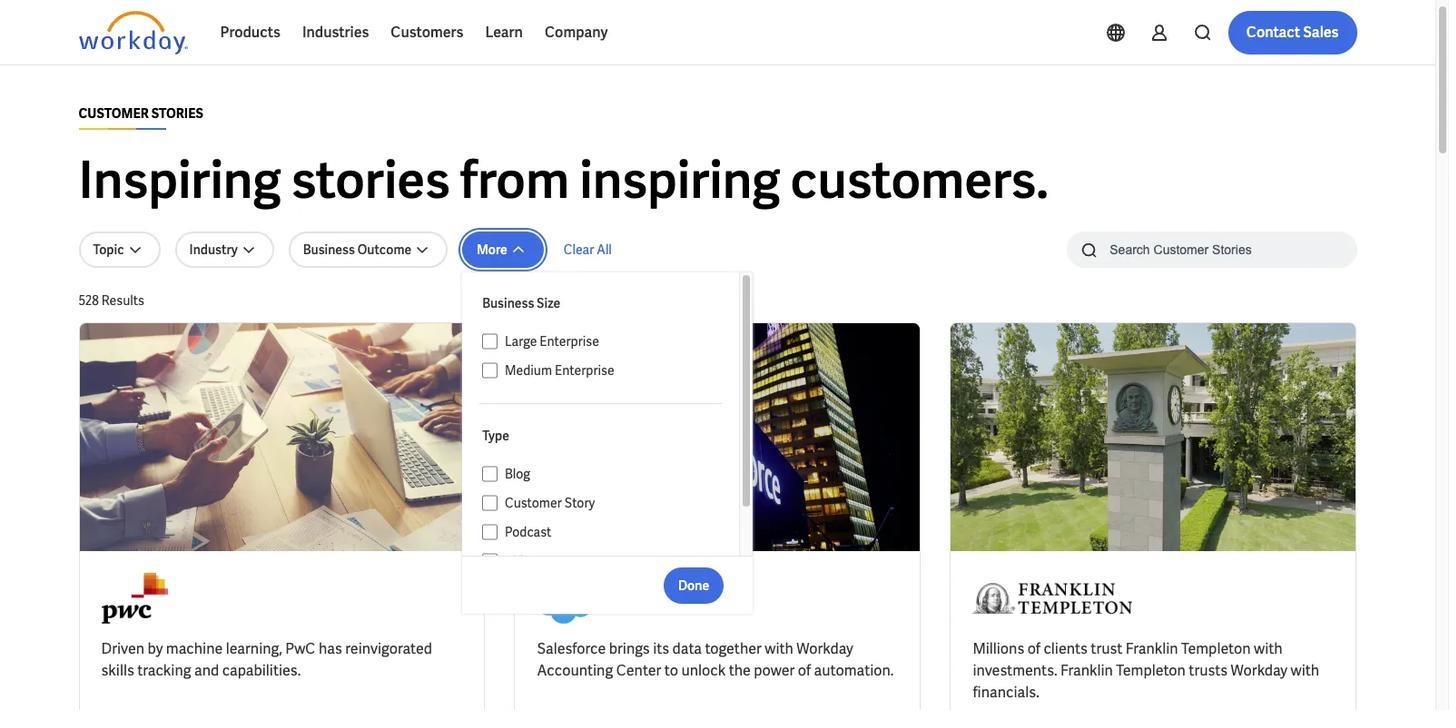 Task type: locate. For each thing, give the bounding box(es) containing it.
machine
[[166, 639, 223, 658]]

528 results
[[79, 292, 144, 309]]

0 vertical spatial business
[[303, 242, 355, 258]]

driven by machine learning, pwc has reinvigorated skills tracking and capabilities.
[[101, 639, 432, 680]]

pwc
[[285, 639, 315, 658]]

1 horizontal spatial of
[[1028, 639, 1041, 658]]

None checkbox
[[482, 333, 498, 350], [482, 362, 498, 379], [482, 495, 498, 511], [482, 333, 498, 350], [482, 362, 498, 379], [482, 495, 498, 511]]

1 horizontal spatial business
[[482, 295, 534, 311]]

None checkbox
[[482, 466, 498, 482], [482, 524, 498, 540], [482, 553, 498, 569], [482, 466, 498, 482], [482, 524, 498, 540], [482, 553, 498, 569]]

enterprise up medium enterprise
[[540, 333, 599, 350]]

workday
[[797, 639, 853, 658], [1231, 661, 1288, 680]]

of right power
[[798, 661, 811, 680]]

1 vertical spatial workday
[[1231, 661, 1288, 680]]

video
[[505, 553, 538, 569]]

with
[[765, 639, 793, 658], [1254, 639, 1283, 658], [1291, 661, 1319, 680]]

of
[[1028, 639, 1041, 658], [798, 661, 811, 680]]

templeton up trusts
[[1181, 639, 1251, 658]]

workday inside salesforce brings its data together with workday accounting center to unlock the power of automation.
[[797, 639, 853, 658]]

learn
[[485, 23, 523, 42]]

salesforce brings its data together with workday accounting center to unlock the power of automation.
[[537, 639, 894, 680]]

0 horizontal spatial workday
[[797, 639, 853, 658]]

clients
[[1044, 639, 1088, 658]]

business outcome button
[[288, 232, 448, 268]]

products
[[220, 23, 280, 42]]

done
[[678, 577, 709, 593]]

go to the homepage image
[[79, 11, 187, 54]]

business left outcome
[[303, 242, 355, 258]]

0 vertical spatial franklin
[[1126, 639, 1178, 658]]

medium enterprise link
[[498, 360, 722, 381]]

podcast
[[505, 524, 551, 540]]

outcome
[[357, 242, 411, 258]]

business for business outcome
[[303, 242, 355, 258]]

templeton down trust
[[1116, 661, 1186, 680]]

enterprise down large enterprise link
[[555, 362, 614, 379]]

salesforce.com image
[[537, 573, 610, 624]]

company button
[[534, 11, 619, 54]]

franklin down trust
[[1061, 661, 1113, 680]]

franklin right trust
[[1126, 639, 1178, 658]]

millions of clients trust franklin templeton with investments. franklin templeton trusts workday with financials.
[[973, 639, 1319, 702]]

workday right trusts
[[1231, 661, 1288, 680]]

salesforce
[[537, 639, 606, 658]]

inspiring
[[580, 147, 780, 213]]

0 horizontal spatial of
[[798, 661, 811, 680]]

0 vertical spatial enterprise
[[540, 333, 599, 350]]

brings
[[609, 639, 650, 658]]

reinvigorated
[[345, 639, 432, 658]]

business inside button
[[303, 242, 355, 258]]

investments.
[[973, 661, 1057, 680]]

automation.
[[814, 661, 894, 680]]

industry
[[189, 242, 238, 258]]

Search Customer Stories text field
[[1099, 233, 1321, 265]]

customer
[[505, 495, 562, 511]]

clear all button
[[558, 232, 617, 268]]

1 vertical spatial enterprise
[[555, 362, 614, 379]]

0 vertical spatial of
[[1028, 639, 1041, 658]]

business
[[303, 242, 355, 258], [482, 295, 534, 311]]

learning,
[[226, 639, 282, 658]]

business up large
[[482, 295, 534, 311]]

large enterprise link
[[498, 330, 722, 352]]

0 horizontal spatial business
[[303, 242, 355, 258]]

1 vertical spatial business
[[482, 295, 534, 311]]

1 vertical spatial franklin
[[1061, 661, 1113, 680]]

clear all
[[564, 242, 612, 258]]

topic
[[93, 242, 124, 258]]

podcast link
[[498, 521, 722, 543]]

franklin
[[1126, 639, 1178, 658], [1061, 661, 1113, 680]]

528
[[79, 292, 99, 309]]

industry button
[[175, 232, 274, 268]]

1 vertical spatial templeton
[[1116, 661, 1186, 680]]

workday up automation.
[[797, 639, 853, 658]]

0 horizontal spatial with
[[765, 639, 793, 658]]

1 horizontal spatial franklin
[[1126, 639, 1178, 658]]

1 vertical spatial of
[[798, 661, 811, 680]]

templeton
[[1181, 639, 1251, 658], [1116, 661, 1186, 680]]

of up investments.
[[1028, 639, 1041, 658]]

1 horizontal spatial with
[[1254, 639, 1283, 658]]

trusts
[[1189, 661, 1228, 680]]

contact
[[1246, 23, 1300, 42]]

business size
[[482, 295, 560, 311]]

the
[[729, 661, 751, 680]]

1 horizontal spatial workday
[[1231, 661, 1288, 680]]

unlock
[[681, 661, 726, 680]]

0 vertical spatial workday
[[797, 639, 853, 658]]

enterprise
[[540, 333, 599, 350], [555, 362, 614, 379]]

together
[[705, 639, 762, 658]]

done button
[[664, 567, 724, 603]]

power
[[754, 661, 795, 680]]

sales
[[1303, 23, 1339, 42]]

customers.
[[790, 147, 1049, 213]]

of inside salesforce brings its data together with workday accounting center to unlock the power of automation.
[[798, 661, 811, 680]]

millions
[[973, 639, 1024, 658]]

to
[[664, 661, 678, 680]]



Task type: vqa. For each thing, say whether or not it's contained in the screenshot.
Business Outcome BUTTON
yes



Task type: describe. For each thing, give the bounding box(es) containing it.
learn button
[[474, 11, 534, 54]]

data
[[672, 639, 702, 658]]

capabilities.
[[222, 661, 301, 680]]

customer story link
[[498, 492, 722, 514]]

enterprise for medium enterprise
[[555, 362, 614, 379]]

stories
[[291, 147, 450, 213]]

blog
[[505, 466, 530, 482]]

clear
[[564, 242, 594, 258]]

pricewaterhousecoopers global licensing services corporation (pwc) image
[[101, 573, 168, 624]]

0 vertical spatial templeton
[[1181, 639, 1251, 658]]

contact sales link
[[1228, 11, 1357, 54]]

results
[[102, 292, 144, 309]]

all
[[597, 242, 612, 258]]

story
[[565, 495, 595, 511]]

enterprise for large enterprise
[[540, 333, 599, 350]]

customer stories
[[79, 105, 203, 122]]

0 horizontal spatial franklin
[[1061, 661, 1113, 680]]

and
[[194, 661, 219, 680]]

company
[[545, 23, 608, 42]]

with inside salesforce brings its data together with workday accounting center to unlock the power of automation.
[[765, 639, 793, 658]]

of inside millions of clients trust franklin templeton with investments. franklin templeton trusts workday with financials.
[[1028, 639, 1041, 658]]

tracking
[[137, 661, 191, 680]]

customers button
[[380, 11, 474, 54]]

more
[[477, 242, 507, 258]]

2 horizontal spatial with
[[1291, 661, 1319, 680]]

driven
[[101, 639, 144, 658]]

from
[[460, 147, 569, 213]]

contact sales
[[1246, 23, 1339, 42]]

customer
[[79, 105, 149, 122]]

business outcome
[[303, 242, 411, 258]]

large
[[505, 333, 537, 350]]

workday inside millions of clients trust franklin templeton with investments. franklin templeton trusts workday with financials.
[[1231, 661, 1288, 680]]

business for business size
[[482, 295, 534, 311]]

skills
[[101, 661, 134, 680]]

stories
[[151, 105, 203, 122]]

franklin templeton companies, llc image
[[973, 573, 1133, 624]]

industries button
[[291, 11, 380, 54]]

by
[[148, 639, 163, 658]]

topic button
[[79, 232, 160, 268]]

more button
[[462, 232, 544, 268]]

inspiring stories from inspiring customers.
[[79, 147, 1049, 213]]

size
[[537, 295, 560, 311]]

large enterprise
[[505, 333, 599, 350]]

accounting
[[537, 661, 613, 680]]

trust
[[1091, 639, 1123, 658]]

customer story
[[505, 495, 595, 511]]

products button
[[209, 11, 291, 54]]

customers
[[391, 23, 463, 42]]

inspiring
[[79, 147, 281, 213]]

its
[[653, 639, 669, 658]]

blog link
[[498, 463, 722, 485]]

type
[[482, 428, 509, 444]]

medium enterprise
[[505, 362, 614, 379]]

video link
[[498, 550, 722, 572]]

financials.
[[973, 683, 1039, 702]]

center
[[616, 661, 661, 680]]

has
[[319, 639, 342, 658]]

medium
[[505, 362, 552, 379]]

industries
[[302, 23, 369, 42]]



